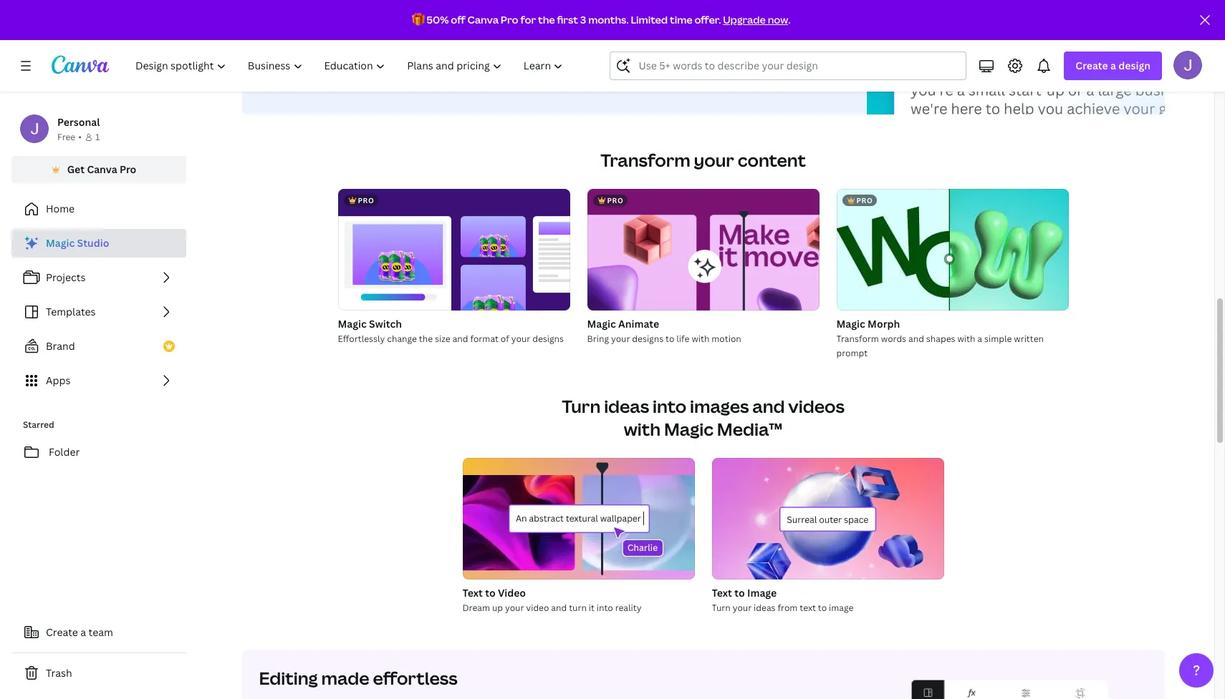 Task type: describe. For each thing, give the bounding box(es) containing it.
for
[[520, 13, 536, 27]]

and inside turn ideas into images and videos with magic media™
[[752, 395, 785, 418]]

months.
[[588, 13, 629, 27]]

life
[[676, 333, 690, 345]]

prompt
[[836, 347, 868, 360]]

text to image image
[[712, 458, 944, 580]]

it
[[589, 602, 595, 615]]

.
[[788, 13, 790, 27]]

text for text to image
[[712, 587, 732, 600]]

0 vertical spatial canva
[[467, 13, 499, 27]]

🎁
[[412, 13, 425, 27]]

with for turn ideas into images and videos with magic media™
[[624, 418, 661, 441]]

magic switch image
[[338, 189, 570, 311]]

starred
[[23, 419, 54, 431]]

pro group for magic morph
[[836, 189, 1069, 311]]

text to video image
[[462, 458, 695, 580]]

magic animate bring your designs to life with motion
[[587, 317, 741, 345]]

first
[[557, 13, 578, 27]]

magic for magic morph transform words and shapes with a simple written prompt
[[836, 317, 865, 331]]

shapes
[[926, 333, 955, 345]]

magic switch group
[[338, 189, 570, 347]]

magic for magic studio
[[46, 236, 75, 250]]

animate
[[618, 317, 659, 331]]

format
[[470, 333, 499, 345]]

written
[[1014, 333, 1044, 345]]

🎁 50% off canva pro for the first 3 months. limited time offer. upgrade now .
[[412, 13, 790, 27]]

images
[[690, 395, 749, 418]]

projects link
[[11, 264, 186, 292]]

upgrade
[[723, 13, 766, 27]]

magic for magic switch effortlessly change the size and format of your designs
[[338, 317, 367, 331]]

magic animate image
[[587, 189, 819, 311]]

with inside the 'magic animate bring your designs to life with motion'
[[692, 333, 710, 345]]

your inside the text to video dream up your video and turn it into reality
[[505, 602, 524, 615]]

magic morph transform words and shapes with a simple written prompt
[[836, 317, 1044, 360]]

pro for morph
[[856, 196, 873, 206]]

turn inside text to image turn your ideas from text to image
[[712, 602, 731, 615]]

templates
[[46, 305, 96, 319]]

home link
[[11, 195, 186, 224]]

off
[[451, 13, 465, 27]]

3
[[580, 13, 586, 27]]

get canva pro
[[67, 163, 136, 176]]

1
[[95, 131, 100, 143]]

turn ideas into images and videos with magic media™
[[562, 395, 845, 441]]

from
[[778, 602, 798, 615]]

upgrade now button
[[723, 13, 788, 27]]

limited
[[631, 13, 668, 27]]

apps link
[[11, 367, 186, 395]]

top level navigation element
[[126, 52, 576, 80]]

transform inside magic morph transform words and shapes with a simple written prompt
[[836, 333, 879, 345]]

now
[[768, 13, 788, 27]]

image
[[829, 602, 853, 615]]

the inside magic switch effortlessly change the size and format of your designs
[[419, 333, 433, 345]]

folder
[[49, 446, 80, 459]]

brand
[[46, 340, 75, 353]]

text to image group
[[712, 458, 944, 616]]

pro inside button
[[120, 163, 136, 176]]

text to video dream up your video and turn it into reality
[[462, 587, 642, 615]]

turn inside turn ideas into images and videos with magic media™
[[562, 395, 601, 418]]

create for create a design
[[1076, 59, 1108, 72]]

a for design
[[1110, 59, 1116, 72]]

apps
[[46, 374, 70, 388]]

create a team button
[[11, 619, 186, 648]]

templates link
[[11, 298, 186, 327]]

get canva pro button
[[11, 156, 186, 183]]

motion
[[712, 333, 741, 345]]

studio
[[77, 236, 109, 250]]

create for create a team
[[46, 626, 78, 640]]

of
[[501, 333, 509, 345]]

up
[[492, 602, 503, 615]]

to right text
[[818, 602, 827, 615]]

jacob simon image
[[1173, 51, 1202, 80]]

offer.
[[695, 13, 721, 27]]

magic studio
[[46, 236, 109, 250]]

bring
[[587, 333, 609, 345]]

brand link
[[11, 332, 186, 361]]

with for magic morph transform words and shapes with a simple written prompt
[[957, 333, 975, 345]]

change
[[387, 333, 417, 345]]

made
[[321, 667, 369, 691]]

text
[[800, 602, 816, 615]]

to inside the 'magic animate bring your designs to life with motion'
[[666, 333, 674, 345]]

magic inside turn ideas into images and videos with magic media™
[[664, 418, 714, 441]]



Task type: vqa. For each thing, say whether or not it's contained in the screenshot.
the top transform
yes



Task type: locate. For each thing, give the bounding box(es) containing it.
designs down animate
[[632, 333, 664, 345]]

your inside text to image turn your ideas from text to image
[[733, 602, 752, 615]]

and inside the text to video dream up your video and turn it into reality
[[551, 602, 567, 615]]

transform
[[600, 148, 690, 172], [836, 333, 879, 345]]

pro for animate
[[607, 196, 623, 206]]

group
[[462, 458, 695, 580], [712, 458, 944, 580]]

1 horizontal spatial ideas
[[754, 602, 776, 615]]

the right for
[[538, 13, 555, 27]]

design
[[1119, 59, 1151, 72]]

2 designs from the left
[[632, 333, 664, 345]]

your inside the 'magic animate bring your designs to life with motion'
[[611, 333, 630, 345]]

1 text from the left
[[462, 587, 483, 600]]

list containing magic studio
[[11, 229, 186, 395]]

to
[[666, 333, 674, 345], [485, 587, 495, 600], [734, 587, 745, 600], [818, 602, 827, 615]]

Search search field
[[639, 52, 938, 80]]

create
[[1076, 59, 1108, 72], [46, 626, 78, 640]]

text inside the text to video dream up your video and turn it into reality
[[462, 587, 483, 600]]

1 horizontal spatial group
[[712, 458, 944, 580]]

pro left for
[[501, 13, 518, 27]]

1 vertical spatial turn
[[712, 602, 731, 615]]

transform your content
[[600, 148, 806, 172]]

3 pro group from the left
[[836, 189, 1069, 311]]

text left image on the right bottom
[[712, 587, 732, 600]]

pro up home link
[[120, 163, 136, 176]]

text inside text to image turn your ideas from text to image
[[712, 587, 732, 600]]

create a design button
[[1064, 52, 1162, 80]]

text
[[462, 587, 483, 600], [712, 587, 732, 600]]

into inside the text to video dream up your video and turn it into reality
[[597, 602, 613, 615]]

pro for switch
[[358, 196, 374, 206]]

magic studio link
[[11, 229, 186, 258]]

magic inside magic morph transform words and shapes with a simple written prompt
[[836, 317, 865, 331]]

and inside magic switch effortlessly change the size and format of your designs
[[452, 333, 468, 345]]

pro inside magic switch group
[[358, 196, 374, 206]]

1 pro group from the left
[[338, 189, 570, 311]]

0 vertical spatial turn
[[562, 395, 601, 418]]

free •
[[57, 131, 82, 143]]

0 horizontal spatial designs
[[532, 333, 564, 345]]

2 horizontal spatial pro
[[856, 196, 873, 206]]

videos
[[788, 395, 845, 418]]

group for text to video
[[462, 458, 695, 580]]

2 horizontal spatial with
[[957, 333, 975, 345]]

create a design
[[1076, 59, 1151, 72]]

magic inside magic switch effortlessly change the size and format of your designs
[[338, 317, 367, 331]]

1 horizontal spatial text
[[712, 587, 732, 600]]

group for text to image
[[712, 458, 944, 580]]

0 horizontal spatial group
[[462, 458, 695, 580]]

free
[[57, 131, 75, 143]]

pro group for magic switch
[[338, 189, 570, 311]]

into inside turn ideas into images and videos with magic media™
[[653, 395, 686, 418]]

video
[[498, 587, 526, 600]]

designs
[[532, 333, 564, 345], [632, 333, 664, 345]]

create inside 'dropdown button'
[[1076, 59, 1108, 72]]

text to video group
[[462, 458, 695, 616]]

1 horizontal spatial create
[[1076, 59, 1108, 72]]

a inside button
[[80, 626, 86, 640]]

your
[[694, 148, 734, 172], [511, 333, 530, 345], [611, 333, 630, 345], [505, 602, 524, 615], [733, 602, 752, 615]]

projects
[[46, 271, 86, 284]]

magic
[[46, 236, 75, 250], [338, 317, 367, 331], [587, 317, 616, 331], [836, 317, 865, 331], [664, 418, 714, 441]]

0 horizontal spatial with
[[624, 418, 661, 441]]

0 vertical spatial the
[[538, 13, 555, 27]]

turn
[[562, 395, 601, 418], [712, 602, 731, 615]]

0 horizontal spatial pro group
[[338, 189, 570, 311]]

get
[[67, 163, 85, 176]]

editing
[[259, 667, 318, 691]]

magic up bring
[[587, 317, 616, 331]]

a for team
[[80, 626, 86, 640]]

ideas inside turn ideas into images and videos with magic media™
[[604, 395, 649, 418]]

1 vertical spatial ideas
[[754, 602, 776, 615]]

and left "videos"
[[752, 395, 785, 418]]

a left simple
[[977, 333, 982, 345]]

effortless
[[373, 667, 458, 691]]

1 vertical spatial a
[[977, 333, 982, 345]]

2 vertical spatial a
[[80, 626, 86, 640]]

your right 'of'
[[511, 333, 530, 345]]

0 horizontal spatial the
[[419, 333, 433, 345]]

create a team
[[46, 626, 113, 640]]

image
[[747, 587, 777, 600]]

the
[[538, 13, 555, 27], [419, 333, 433, 345]]

2 horizontal spatial pro group
[[836, 189, 1069, 311]]

0 horizontal spatial transform
[[600, 148, 690, 172]]

switch
[[369, 317, 402, 331]]

effortlessly
[[338, 333, 385, 345]]

your down image on the right bottom
[[733, 602, 752, 615]]

1 horizontal spatial pro
[[607, 196, 623, 206]]

and
[[452, 333, 468, 345], [908, 333, 924, 345], [752, 395, 785, 418], [551, 602, 567, 615]]

canva right the get
[[87, 163, 117, 176]]

2 text from the left
[[712, 587, 732, 600]]

0 vertical spatial create
[[1076, 59, 1108, 72]]

ideas
[[604, 395, 649, 418], [754, 602, 776, 615]]

pro inside magic animate group
[[607, 196, 623, 206]]

with inside magic morph transform words and shapes with a simple written prompt
[[957, 333, 975, 345]]

1 horizontal spatial with
[[692, 333, 710, 345]]

pro group for magic animate
[[587, 189, 819, 311]]

magic inside the 'magic animate bring your designs to life with motion'
[[587, 317, 616, 331]]

3 pro from the left
[[856, 196, 873, 206]]

1 horizontal spatial canva
[[467, 13, 499, 27]]

editing made effortless
[[259, 667, 458, 691]]

trash
[[46, 667, 72, 681]]

1 designs from the left
[[532, 333, 564, 345]]

0 vertical spatial ideas
[[604, 395, 649, 418]]

0 horizontal spatial pro
[[358, 196, 374, 206]]

canva inside button
[[87, 163, 117, 176]]

turn down bring
[[562, 395, 601, 418]]

magic up effortlessly
[[338, 317, 367, 331]]

1 horizontal spatial designs
[[632, 333, 664, 345]]

to inside the text to video dream up your video and turn it into reality
[[485, 587, 495, 600]]

media™
[[717, 418, 783, 441]]

magic morph group
[[836, 189, 1069, 361]]

your down video
[[505, 602, 524, 615]]

pro
[[501, 13, 518, 27], [120, 163, 136, 176]]

turn left from
[[712, 602, 731, 615]]

a inside 'dropdown button'
[[1110, 59, 1116, 72]]

0 vertical spatial pro
[[501, 13, 518, 27]]

turn
[[569, 602, 587, 615]]

and inside magic morph transform words and shapes with a simple written prompt
[[908, 333, 924, 345]]

•
[[78, 131, 82, 143]]

folder link
[[11, 438, 186, 467]]

your inside magic switch effortlessly change the size and format of your designs
[[511, 333, 530, 345]]

1 horizontal spatial pro
[[501, 13, 518, 27]]

0 horizontal spatial a
[[80, 626, 86, 640]]

2 group from the left
[[712, 458, 944, 580]]

magic left studio
[[46, 236, 75, 250]]

dream
[[462, 602, 490, 615]]

and right 'size'
[[452, 333, 468, 345]]

reality
[[615, 602, 642, 615]]

1 horizontal spatial turn
[[712, 602, 731, 615]]

1 horizontal spatial pro group
[[587, 189, 819, 311]]

pro
[[358, 196, 374, 206], [607, 196, 623, 206], [856, 196, 873, 206]]

0 horizontal spatial ideas
[[604, 395, 649, 418]]

0 horizontal spatial create
[[46, 626, 78, 640]]

create left the design
[[1076, 59, 1108, 72]]

0 vertical spatial into
[[653, 395, 686, 418]]

canva right "off" at the top left of page
[[467, 13, 499, 27]]

simple
[[984, 333, 1012, 345]]

None search field
[[610, 52, 967, 80]]

0 horizontal spatial text
[[462, 587, 483, 600]]

0 vertical spatial a
[[1110, 59, 1116, 72]]

your left content
[[694, 148, 734, 172]]

1 vertical spatial pro
[[120, 163, 136, 176]]

list
[[11, 229, 186, 395]]

into
[[653, 395, 686, 418], [597, 602, 613, 615]]

a inside magic morph transform words and shapes with a simple written prompt
[[977, 333, 982, 345]]

1 vertical spatial create
[[46, 626, 78, 640]]

magic up prompt
[[836, 317, 865, 331]]

create left team
[[46, 626, 78, 640]]

1 horizontal spatial a
[[977, 333, 982, 345]]

2 pro group from the left
[[587, 189, 819, 311]]

folder button
[[11, 438, 186, 467]]

pro group
[[338, 189, 570, 311], [587, 189, 819, 311], [836, 189, 1069, 311]]

time
[[670, 13, 692, 27]]

magic for magic animate bring your designs to life with motion
[[587, 317, 616, 331]]

2 horizontal spatial a
[[1110, 59, 1116, 72]]

size
[[435, 333, 450, 345]]

words
[[881, 333, 906, 345]]

1 pro from the left
[[358, 196, 374, 206]]

magic switch effortlessly change the size and format of your designs
[[338, 317, 564, 345]]

your right bring
[[611, 333, 630, 345]]

content
[[738, 148, 806, 172]]

1 vertical spatial canva
[[87, 163, 117, 176]]

with inside turn ideas into images and videos with magic media™
[[624, 418, 661, 441]]

0 horizontal spatial into
[[597, 602, 613, 615]]

ideas inside text to image turn your ideas from text to image
[[754, 602, 776, 615]]

2 pro from the left
[[607, 196, 623, 206]]

designs inside magic switch effortlessly change the size and format of your designs
[[532, 333, 564, 345]]

and left turn
[[551, 602, 567, 615]]

1 vertical spatial the
[[419, 333, 433, 345]]

video
[[526, 602, 549, 615]]

to up up
[[485, 587, 495, 600]]

team
[[88, 626, 113, 640]]

designs inside the 'magic animate bring your designs to life with motion'
[[632, 333, 664, 345]]

personal
[[57, 115, 100, 129]]

home
[[46, 202, 75, 216]]

canva
[[467, 13, 499, 27], [87, 163, 117, 176]]

magic morph image
[[836, 189, 1069, 311]]

magic inside "link"
[[46, 236, 75, 250]]

magic animate group
[[587, 189, 819, 347]]

into left images
[[653, 395, 686, 418]]

1 horizontal spatial into
[[653, 395, 686, 418]]

designs right 'of'
[[532, 333, 564, 345]]

0 horizontal spatial canva
[[87, 163, 117, 176]]

text to image turn your ideas from text to image
[[712, 587, 853, 615]]

1 horizontal spatial the
[[538, 13, 555, 27]]

1 vertical spatial transform
[[836, 333, 879, 345]]

to left image on the right bottom
[[734, 587, 745, 600]]

text up dream
[[462, 587, 483, 600]]

1 horizontal spatial transform
[[836, 333, 879, 345]]

magic left media™
[[664, 418, 714, 441]]

trash link
[[11, 660, 186, 688]]

the left 'size'
[[419, 333, 433, 345]]

1 vertical spatial into
[[597, 602, 613, 615]]

1 group from the left
[[462, 458, 695, 580]]

morph
[[868, 317, 900, 331]]

and right words
[[908, 333, 924, 345]]

pro inside magic morph group
[[856, 196, 873, 206]]

0 horizontal spatial turn
[[562, 395, 601, 418]]

create inside button
[[46, 626, 78, 640]]

a left team
[[80, 626, 86, 640]]

50%
[[427, 13, 449, 27]]

a
[[1110, 59, 1116, 72], [977, 333, 982, 345], [80, 626, 86, 640]]

text for text to video
[[462, 587, 483, 600]]

0 vertical spatial transform
[[600, 148, 690, 172]]

with
[[692, 333, 710, 345], [957, 333, 975, 345], [624, 418, 661, 441]]

a left the design
[[1110, 59, 1116, 72]]

0 horizontal spatial pro
[[120, 163, 136, 176]]

into right it
[[597, 602, 613, 615]]

to left the life
[[666, 333, 674, 345]]



